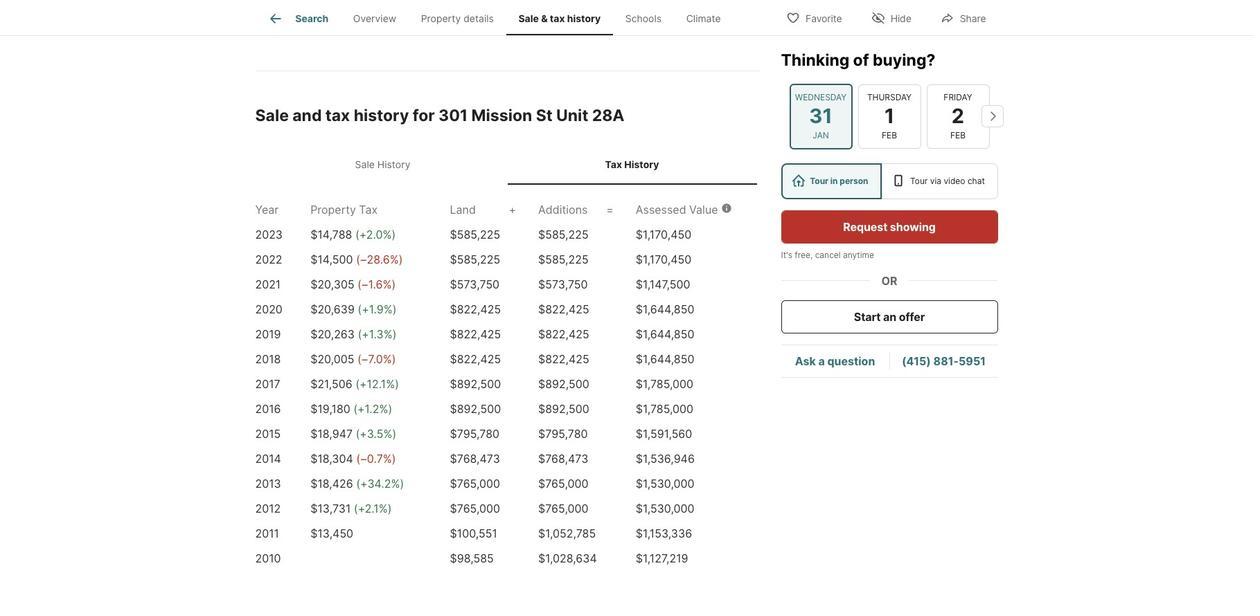 Task type: describe. For each thing, give the bounding box(es) containing it.
(−28.6%)
[[356, 253, 403, 267]]

tax history tab
[[508, 148, 757, 182]]

$18,426 (+34.2%)
[[311, 477, 404, 491]]

2022
[[255, 253, 282, 267]]

free,
[[795, 249, 813, 260]]

overview tab
[[341, 2, 409, 35]]

tour via video chat option
[[882, 163, 998, 199]]

1 $573,750 from the left
[[450, 278, 500, 292]]

$1,170,450 for $14,788 (+2.0%)
[[636, 228, 692, 242]]

2021
[[255, 278, 281, 292]]

or
[[882, 274, 898, 288]]

$1,785,000 for $19,180 (+1.2%)
[[636, 402, 694, 416]]

(+3.5%)
[[356, 427, 396, 441]]

anytime
[[843, 249, 874, 260]]

sale for sale history
[[355, 159, 375, 171]]

sale history
[[355, 159, 410, 171]]

value
[[689, 203, 718, 217]]

it's free, cancel anytime
[[781, 249, 874, 260]]

0 horizontal spatial tax
[[359, 203, 378, 217]]

hide
[[891, 12, 912, 24]]

details
[[464, 13, 494, 24]]

2012
[[255, 502, 281, 516]]

buying?
[[873, 50, 936, 69]]

jan
[[813, 130, 829, 140]]

history for &
[[567, 13, 601, 24]]

tour in person
[[810, 175, 869, 186]]

$1,530,000 for $13,731 (+2.1%)
[[636, 502, 695, 516]]

$18,304
[[311, 452, 353, 466]]

(415) 881-5951 link
[[902, 354, 986, 368]]

1
[[885, 104, 895, 128]]

(−1.6%)
[[358, 278, 396, 292]]

$18,426
[[311, 477, 353, 491]]

request showing
[[843, 220, 936, 233]]

ask
[[795, 354, 816, 368]]

$20,263
[[311, 328, 355, 341]]

ask a question link
[[795, 354, 875, 368]]

list box containing tour in person
[[781, 163, 998, 199]]

(−7.0%)
[[357, 353, 396, 366]]

$18,947
[[311, 427, 353, 441]]

$1,644,850 for $20,005 (−7.0%)
[[636, 353, 695, 366]]

request showing button
[[781, 210, 998, 243]]

2 $795,780 from the left
[[538, 427, 588, 441]]

$1,591,560
[[636, 427, 692, 441]]

climate
[[686, 13, 721, 24]]

tax for and
[[326, 106, 350, 126]]

history for tax history
[[624, 159, 659, 171]]

wednesday 31 jan
[[795, 92, 847, 140]]

$13,731 (+2.1%)
[[311, 502, 392, 516]]

st
[[536, 106, 553, 126]]

request
[[843, 220, 888, 233]]

2015
[[255, 427, 281, 441]]

2018
[[255, 353, 281, 366]]

history for and
[[354, 106, 409, 126]]

(+1.3%)
[[358, 328, 397, 341]]

search
[[295, 13, 329, 24]]

(+1.9%)
[[358, 303, 397, 317]]

sale for sale & tax history
[[519, 13, 539, 24]]

$1,127,219
[[636, 552, 688, 566]]

$20,005 (−7.0%)
[[311, 353, 396, 366]]

$1,644,850 for $20,263 (+1.3%)
[[636, 328, 695, 341]]

2017
[[255, 378, 280, 391]]

$21,506 (+12.1%)
[[311, 378, 399, 391]]

climate tab
[[674, 2, 733, 35]]

friday 2 feb
[[944, 92, 973, 140]]

(415)
[[902, 354, 931, 368]]

$1,644,850 for $20,639 (+1.9%)
[[636, 303, 695, 317]]

hide button
[[860, 3, 923, 32]]

301
[[439, 106, 468, 126]]

additions
[[538, 203, 588, 217]]

2
[[952, 104, 965, 128]]

property tax
[[311, 203, 378, 217]]

thursday 1 feb
[[867, 92, 912, 140]]

$20,305
[[311, 278, 354, 292]]

2 $768,473 from the left
[[538, 452, 588, 466]]

$13,450
[[311, 527, 353, 541]]

$20,305 (−1.6%)
[[311, 278, 396, 292]]

property details tab
[[409, 2, 506, 35]]

5951
[[959, 354, 986, 368]]

(+2.1%)
[[354, 502, 392, 516]]

showing
[[890, 220, 936, 233]]

$1,530,000 for $18,426 (+34.2%)
[[636, 477, 695, 491]]

(415) 881-5951
[[902, 354, 986, 368]]

it's
[[781, 249, 793, 260]]

$14,500 (−28.6%)
[[311, 253, 403, 267]]

$21,506
[[311, 378, 352, 391]]

$98,585
[[450, 552, 494, 566]]

sale history tab
[[258, 148, 508, 182]]

of
[[853, 50, 869, 69]]

property for property details
[[421, 13, 461, 24]]

sale and tax history for 301 mission st unit 28a
[[255, 106, 625, 126]]

$14,788 (+2.0%)
[[311, 228, 396, 242]]

2023
[[255, 228, 283, 242]]

28a
[[592, 106, 625, 126]]

1 $795,780 from the left
[[450, 427, 500, 441]]

tax for &
[[550, 13, 565, 24]]

$18,947 (+3.5%)
[[311, 427, 396, 441]]



Task type: locate. For each thing, give the bounding box(es) containing it.
thinking
[[781, 50, 850, 69]]

feb inside thursday 1 feb
[[882, 130, 897, 140]]

1 $768,473 from the left
[[450, 452, 500, 466]]

31
[[809, 104, 833, 128]]

1 horizontal spatial sale
[[355, 159, 375, 171]]

start
[[854, 310, 881, 324]]

0 horizontal spatial $573,750
[[450, 278, 500, 292]]

via
[[930, 175, 942, 186]]

mission
[[472, 106, 532, 126]]

sale up the property tax at the left of page
[[355, 159, 375, 171]]

$1,530,000 down $1,536,946
[[636, 477, 695, 491]]

0 horizontal spatial $768,473
[[450, 452, 500, 466]]

881-
[[934, 354, 959, 368]]

$765,000
[[450, 477, 500, 491], [538, 477, 589, 491], [450, 502, 500, 516], [538, 502, 589, 516]]

$822,425
[[450, 303, 501, 317], [538, 303, 589, 317], [450, 328, 501, 341], [538, 328, 589, 341], [450, 353, 501, 366], [538, 353, 589, 366]]

2019
[[255, 328, 281, 341]]

$20,005
[[311, 353, 354, 366]]

0 vertical spatial tab list
[[255, 0, 744, 35]]

history for sale history
[[377, 159, 410, 171]]

2 vertical spatial sale
[[355, 159, 375, 171]]

search link
[[268, 10, 329, 27]]

1 vertical spatial tab list
[[255, 145, 760, 185]]

sale left & at top
[[519, 13, 539, 24]]

=
[[606, 203, 614, 217]]

1 horizontal spatial feb
[[951, 130, 966, 140]]

1 vertical spatial $1,785,000
[[636, 402, 694, 416]]

chat
[[968, 175, 985, 186]]

history up assessed
[[624, 159, 659, 171]]

2 $1,530,000 from the top
[[636, 502, 695, 516]]

0 horizontal spatial feb
[[882, 130, 897, 140]]

property left details
[[421, 13, 461, 24]]

2016
[[255, 402, 281, 416]]

sale
[[519, 13, 539, 24], [255, 106, 289, 126], [355, 159, 375, 171]]

0 vertical spatial sale
[[519, 13, 539, 24]]

favorite
[[806, 12, 842, 24]]

$19,180
[[311, 402, 350, 416]]

1 horizontal spatial tour
[[910, 175, 928, 186]]

2014
[[255, 452, 281, 466]]

sale left and
[[255, 106, 289, 126]]

history right & at top
[[567, 13, 601, 24]]

property up $14,788
[[311, 203, 356, 217]]

$14,788
[[311, 228, 352, 242]]

tax right & at top
[[550, 13, 565, 24]]

favorite button
[[775, 3, 854, 32]]

feb inside "friday 2 feb"
[[951, 130, 966, 140]]

tour inside option
[[910, 175, 928, 186]]

sale for sale and tax history for 301 mission st unit 28a
[[255, 106, 289, 126]]

feb for 1
[[882, 130, 897, 140]]

$1,052,785
[[538, 527, 596, 541]]

sale & tax history
[[519, 13, 601, 24]]

tab list
[[255, 0, 744, 35], [255, 145, 760, 185]]

assessed value
[[636, 203, 718, 217]]

0 horizontal spatial sale
[[255, 106, 289, 126]]

in
[[831, 175, 838, 186]]

2 tab list from the top
[[255, 145, 760, 185]]

$1,644,850
[[636, 303, 695, 317], [636, 328, 695, 341], [636, 353, 695, 366]]

$573,750
[[450, 278, 500, 292], [538, 278, 588, 292]]

1 $1,530,000 from the top
[[636, 477, 695, 491]]

property for property tax
[[311, 203, 356, 217]]

1 vertical spatial tax
[[359, 203, 378, 217]]

1 horizontal spatial $795,780
[[538, 427, 588, 441]]

schools
[[625, 13, 662, 24]]

start an offer
[[854, 310, 925, 324]]

1 horizontal spatial $768,473
[[538, 452, 588, 466]]

feb for 2
[[951, 130, 966, 140]]

+
[[509, 203, 516, 217]]

1 horizontal spatial history
[[567, 13, 601, 24]]

cancel
[[815, 249, 841, 260]]

for
[[413, 106, 435, 126]]

1 horizontal spatial history
[[624, 159, 659, 171]]

0 horizontal spatial history
[[377, 159, 410, 171]]

2 $1,785,000 from the top
[[636, 402, 694, 416]]

1 feb from the left
[[882, 130, 897, 140]]

schools tab
[[613, 2, 674, 35]]

feb down 1
[[882, 130, 897, 140]]

(+12.1%)
[[356, 378, 399, 391]]

0 vertical spatial history
[[567, 13, 601, 24]]

video
[[944, 175, 965, 186]]

1 tour from the left
[[810, 175, 829, 186]]

$1,785,000
[[636, 378, 694, 391], [636, 402, 694, 416]]

overview
[[353, 13, 396, 24]]

tax inside sale & tax history tab
[[550, 13, 565, 24]]

$20,639
[[311, 303, 355, 317]]

$1,530,000 up $1,153,336
[[636, 502, 695, 516]]

property
[[421, 13, 461, 24], [311, 203, 356, 217]]

property inside tab
[[421, 13, 461, 24]]

sale inside sale history tab
[[355, 159, 375, 171]]

2011
[[255, 527, 279, 541]]

(+34.2%)
[[356, 477, 404, 491]]

0 vertical spatial $1,530,000
[[636, 477, 695, 491]]

unit
[[556, 106, 588, 126]]

ask a question
[[795, 354, 875, 368]]

land
[[450, 203, 476, 217]]

2013
[[255, 477, 281, 491]]

0 vertical spatial tax
[[605, 159, 622, 171]]

$1,170,450 for $14,500 (−28.6%)
[[636, 253, 692, 267]]

a
[[819, 354, 825, 368]]

1 vertical spatial property
[[311, 203, 356, 217]]

wednesday
[[795, 92, 847, 102]]

2 vertical spatial $1,644,850
[[636, 353, 695, 366]]

1 vertical spatial sale
[[255, 106, 289, 126]]

1 vertical spatial tax
[[326, 106, 350, 126]]

1 vertical spatial history
[[354, 106, 409, 126]]

offer
[[899, 310, 925, 324]]

1 horizontal spatial property
[[421, 13, 461, 24]]

2 $1,644,850 from the top
[[636, 328, 695, 341]]

1 history from the left
[[377, 159, 410, 171]]

0 horizontal spatial tax
[[326, 106, 350, 126]]

tax right and
[[326, 106, 350, 126]]

$1,785,000 for $21,506 (+12.1%)
[[636, 378, 694, 391]]

tax history
[[605, 159, 659, 171]]

history
[[377, 159, 410, 171], [624, 159, 659, 171]]

2 horizontal spatial sale
[[519, 13, 539, 24]]

tab list containing search
[[255, 0, 744, 35]]

tour in person option
[[781, 163, 882, 199]]

history inside 'tab'
[[624, 159, 659, 171]]

start an offer button
[[781, 300, 998, 333]]

1 $1,644,850 from the top
[[636, 303, 695, 317]]

0 vertical spatial $1,170,450
[[636, 228, 692, 242]]

history inside tab
[[377, 159, 410, 171]]

$892,500
[[450, 378, 501, 391], [538, 378, 589, 391], [450, 402, 501, 416], [538, 402, 589, 416]]

sale inside sale & tax history tab
[[519, 13, 539, 24]]

and
[[293, 106, 322, 126]]

3 $1,644,850 from the top
[[636, 353, 695, 366]]

tour for tour in person
[[810, 175, 829, 186]]

2 $573,750 from the left
[[538, 278, 588, 292]]

(−0.7%)
[[356, 452, 396, 466]]

tour
[[810, 175, 829, 186], [910, 175, 928, 186]]

0 horizontal spatial history
[[354, 106, 409, 126]]

$13,731
[[311, 502, 351, 516]]

thinking of buying?
[[781, 50, 936, 69]]

1 vertical spatial $1,170,450
[[636, 253, 692, 267]]

2 $1,170,450 from the top
[[636, 253, 692, 267]]

friday
[[944, 92, 973, 102]]

0 horizontal spatial tour
[[810, 175, 829, 186]]

(+1.2%)
[[354, 402, 392, 416]]

2020
[[255, 303, 283, 317]]

$19,180 (+1.2%)
[[311, 402, 392, 416]]

question
[[828, 354, 875, 368]]

0 vertical spatial $1,644,850
[[636, 303, 695, 317]]

tour left in
[[810, 175, 829, 186]]

1 horizontal spatial $573,750
[[538, 278, 588, 292]]

$1,170,450 down assessed
[[636, 228, 692, 242]]

$100,551
[[450, 527, 497, 541]]

0 vertical spatial property
[[421, 13, 461, 24]]

tax up "(+2.0%)" in the left top of the page
[[359, 203, 378, 217]]

tax up =
[[605, 159, 622, 171]]

tour for tour via video chat
[[910, 175, 928, 186]]

next image
[[981, 105, 1004, 127]]

share button
[[929, 3, 998, 32]]

tour inside "option"
[[810, 175, 829, 186]]

1 $1,785,000 from the top
[[636, 378, 694, 391]]

$1,170,450 up $1,147,500
[[636, 253, 692, 267]]

history inside tab
[[567, 13, 601, 24]]

0 horizontal spatial property
[[311, 203, 356, 217]]

tax inside 'tab'
[[605, 159, 622, 171]]

sale & tax history tab
[[506, 2, 613, 35]]

$20,263 (+1.3%)
[[311, 328, 397, 341]]

ad element
[[255, 0, 760, 35]]

2 tour from the left
[[910, 175, 928, 186]]

an
[[883, 310, 897, 324]]

None button
[[789, 84, 853, 149], [858, 84, 921, 148], [927, 84, 990, 148], [789, 84, 853, 149], [858, 84, 921, 148], [927, 84, 990, 148]]

0 vertical spatial tax
[[550, 13, 565, 24]]

2 history from the left
[[624, 159, 659, 171]]

1 horizontal spatial tax
[[550, 13, 565, 24]]

history down 'sale and tax history for 301 mission st unit 28a'
[[377, 159, 410, 171]]

2010
[[255, 552, 281, 566]]

1 $1,170,450 from the top
[[636, 228, 692, 242]]

$1,536,946
[[636, 452, 695, 466]]

history left for
[[354, 106, 409, 126]]

1 tab list from the top
[[255, 0, 744, 35]]

2 feb from the left
[[951, 130, 966, 140]]

tour left via
[[910, 175, 928, 186]]

list box
[[781, 163, 998, 199]]

tab list containing sale history
[[255, 145, 760, 185]]

1 vertical spatial $1,644,850
[[636, 328, 695, 341]]

share
[[960, 12, 986, 24]]

feb
[[882, 130, 897, 140], [951, 130, 966, 140]]

0 vertical spatial $1,785,000
[[636, 378, 694, 391]]

$1,028,634
[[538, 552, 597, 566]]

0 horizontal spatial $795,780
[[450, 427, 500, 441]]

feb down 2
[[951, 130, 966, 140]]

tour via video chat
[[910, 175, 985, 186]]

1 vertical spatial $1,530,000
[[636, 502, 695, 516]]

property details
[[421, 13, 494, 24]]

tax
[[605, 159, 622, 171], [359, 203, 378, 217]]

1 horizontal spatial tax
[[605, 159, 622, 171]]

person
[[840, 175, 869, 186]]



Task type: vqa. For each thing, say whether or not it's contained in the screenshot.
$18,426 (+34.2%) $1,530,000
yes



